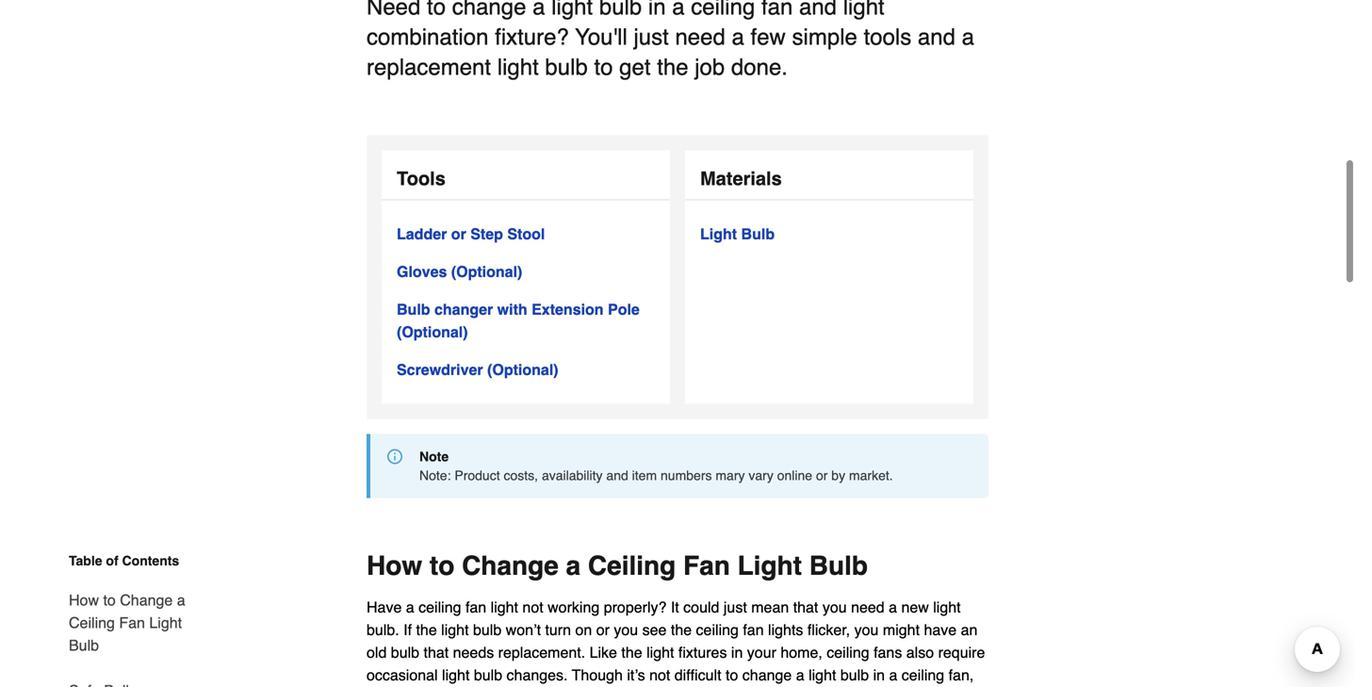 Task type: vqa. For each thing, say whether or not it's contained in the screenshot.
Fitness
no



Task type: locate. For each thing, give the bounding box(es) containing it.
2 horizontal spatial you
[[855, 622, 879, 639]]

1 vertical spatial change
[[743, 667, 792, 684]]

1 vertical spatial or
[[817, 468, 828, 483]]

and left item
[[607, 468, 629, 483]]

(optional) down bulb changer with extension pole (optional) link
[[488, 361, 559, 379]]

online
[[778, 468, 813, 483]]

change
[[452, 0, 527, 20], [743, 667, 792, 684]]

fan up your
[[743, 622, 764, 639]]

1 vertical spatial and
[[918, 24, 956, 50]]

fan inside how to change a ceiling fan light bulb
[[119, 614, 145, 632]]

1 horizontal spatial in
[[732, 644, 743, 662]]

ceiling inside need to change a light bulb in a ceiling fan and light combination fixture? you'll just need a few simple tools and a replacement light bulb to get the job done.
[[691, 0, 756, 20]]

1 vertical spatial that
[[424, 644, 449, 662]]

needs
[[453, 644, 494, 662]]

need to change a light bulb in a ceiling fan and light combination fixture? you'll just need a few simple tools and a replacement light bulb to get the job done.
[[367, 0, 975, 80]]

1 vertical spatial in
[[732, 644, 743, 662]]

gloves (optional)
[[397, 263, 523, 281]]

0 horizontal spatial how to change a ceiling fan light bulb
[[69, 592, 185, 654]]

bulb changer with extension pole (optional) link
[[397, 299, 655, 344]]

gloves
[[397, 263, 447, 281]]

light up "tools"
[[844, 0, 885, 20]]

0 vertical spatial how
[[367, 551, 423, 581]]

pole
[[608, 301, 640, 318]]

bulb
[[742, 226, 775, 243], [397, 301, 431, 318], [810, 551, 868, 581], [69, 637, 99, 654]]

1 vertical spatial how
[[69, 592, 99, 609]]

fans
[[874, 644, 903, 662]]

fan down the table of contents
[[119, 614, 145, 632]]

to right difficult
[[726, 667, 739, 684]]

or inside note note: product costs, availability and item numbers mary vary online or by market.
[[817, 468, 828, 483]]

need inside need to change a light bulb in a ceiling fan and light combination fixture? you'll just need a few simple tools and a replacement light bulb to get the job done.
[[676, 24, 726, 50]]

1 vertical spatial change
[[120, 592, 173, 609]]

how down table
[[69, 592, 99, 609]]

1 vertical spatial fan
[[119, 614, 145, 632]]

ceiling up few
[[691, 0, 756, 20]]

ceiling
[[588, 551, 676, 581], [69, 614, 115, 632]]

0 vertical spatial fan
[[762, 0, 793, 20]]

1 horizontal spatial ceiling
[[588, 551, 676, 581]]

1 vertical spatial (optional)
[[397, 324, 468, 341]]

need
[[367, 0, 421, 20]]

change down your
[[743, 667, 792, 684]]

how inside table of contents element
[[69, 592, 99, 609]]

2 vertical spatial light
[[149, 614, 182, 632]]

your
[[748, 644, 777, 662]]

0 vertical spatial need
[[676, 24, 726, 50]]

light down contents
[[149, 614, 182, 632]]

table of contents element
[[54, 552, 195, 687]]

0 vertical spatial that
[[794, 599, 819, 616]]

(optional)
[[451, 263, 523, 281], [397, 324, 468, 341], [488, 361, 559, 379]]

few
[[751, 24, 786, 50]]

screwdriver
[[397, 361, 483, 379]]

light bulb link
[[701, 223, 775, 246]]

fan up needs
[[466, 599, 487, 616]]

light down home,
[[809, 667, 837, 684]]

light down fixture?
[[498, 54, 539, 80]]

that left needs
[[424, 644, 449, 662]]

note
[[420, 449, 449, 465]]

need up might at bottom
[[852, 599, 885, 616]]

the down it
[[671, 622, 692, 639]]

see
[[643, 622, 667, 639]]

not right it's
[[650, 667, 671, 684]]

1 horizontal spatial not
[[650, 667, 671, 684]]

light
[[701, 226, 737, 243], [738, 551, 802, 581], [149, 614, 182, 632]]

1 horizontal spatial how
[[367, 551, 423, 581]]

2 vertical spatial and
[[607, 468, 629, 483]]

0 horizontal spatial that
[[424, 644, 449, 662]]

to
[[427, 0, 446, 20], [595, 54, 613, 80], [430, 551, 455, 581], [103, 592, 116, 609], [726, 667, 739, 684]]

2 horizontal spatial or
[[817, 468, 828, 483]]

1 vertical spatial light
[[738, 551, 802, 581]]

1 horizontal spatial fan
[[684, 551, 731, 581]]

working
[[548, 599, 600, 616]]

need up job
[[676, 24, 726, 50]]

contents
[[122, 554, 179, 569]]

mary
[[716, 468, 745, 483]]

0 horizontal spatial need
[[676, 24, 726, 50]]

just right could
[[724, 599, 748, 616]]

fan up few
[[762, 0, 793, 20]]

or left step
[[451, 226, 467, 243]]

1 horizontal spatial change
[[743, 667, 792, 684]]

1 horizontal spatial change
[[462, 551, 559, 581]]

0 vertical spatial how to change a ceiling fan light bulb
[[367, 551, 868, 581]]

0 horizontal spatial you
[[614, 622, 639, 639]]

0 horizontal spatial change
[[452, 0, 527, 20]]

0 vertical spatial change
[[452, 0, 527, 20]]

1 vertical spatial need
[[852, 599, 885, 616]]

2 vertical spatial (optional)
[[488, 361, 559, 379]]

that
[[794, 599, 819, 616], [424, 644, 449, 662]]

0 vertical spatial just
[[634, 24, 669, 50]]

or left by at the right
[[817, 468, 828, 483]]

need inside have a ceiling fan light not working properly? it could just mean that you need a new light bulb. if the light bulb won't turn on or you see the ceiling fan lights flicker, you might have an old bulb that needs replacement. like the light fixtures in your home, ceiling fans also require occasional light bulb changes. though it's not difficult to change a light bulb in a ceiling f
[[852, 599, 885, 616]]

flicker,
[[808, 622, 851, 639]]

light bulb
[[701, 226, 775, 243]]

you
[[823, 599, 847, 616], [614, 622, 639, 639], [855, 622, 879, 639]]

and right "tools"
[[918, 24, 956, 50]]

changer
[[435, 301, 493, 318]]

ceiling down table
[[69, 614, 115, 632]]

(optional) for screwdriver (optional)
[[488, 361, 559, 379]]

to down 'of'
[[103, 592, 116, 609]]

combination
[[367, 24, 489, 50]]

0 vertical spatial light
[[701, 226, 737, 243]]

0 vertical spatial and
[[800, 0, 837, 20]]

ceiling inside how to change a ceiling fan light bulb
[[69, 614, 115, 632]]

0 horizontal spatial in
[[649, 0, 666, 20]]

1 horizontal spatial just
[[724, 599, 748, 616]]

by
[[832, 468, 846, 483]]

0 vertical spatial (optional)
[[451, 263, 523, 281]]

a
[[533, 0, 545, 20], [673, 0, 685, 20], [732, 24, 745, 50], [962, 24, 975, 50], [566, 551, 581, 581], [177, 592, 185, 609], [406, 599, 415, 616], [889, 599, 898, 616], [797, 667, 805, 684], [890, 667, 898, 684]]

change
[[462, 551, 559, 581], [120, 592, 173, 609]]

ceiling up fixtures
[[696, 622, 739, 639]]

0 horizontal spatial not
[[523, 599, 544, 616]]

the left job
[[657, 54, 689, 80]]

0 horizontal spatial how
[[69, 592, 99, 609]]

to down you'll
[[595, 54, 613, 80]]

1 horizontal spatial you
[[823, 599, 847, 616]]

could
[[684, 599, 720, 616]]

fan
[[762, 0, 793, 20], [466, 599, 487, 616], [743, 622, 764, 639]]

(optional) down step
[[451, 263, 523, 281]]

1 horizontal spatial need
[[852, 599, 885, 616]]

0 vertical spatial or
[[451, 226, 467, 243]]

light up "mean"
[[738, 551, 802, 581]]

how to change a ceiling fan light bulb up properly?
[[367, 551, 868, 581]]

bulb down fixture?
[[545, 54, 588, 80]]

how to change a ceiling fan light bulb down the table of contents
[[69, 592, 185, 654]]

in up get on the left
[[649, 0, 666, 20]]

in inside need to change a light bulb in a ceiling fan and light combination fixture? you'll just need a few simple tools and a replacement light bulb to get the job done.
[[649, 0, 666, 20]]

just inside need to change a light bulb in a ceiling fan and light combination fixture? you'll just need a few simple tools and a replacement light bulb to get the job done.
[[634, 24, 669, 50]]

have a ceiling fan light not working properly? it could just mean that you need a new light bulb. if the light bulb won't turn on or you see the ceiling fan lights flicker, you might have an old bulb that needs replacement. like the light fixtures in your home, ceiling fans also require occasional light bulb changes. though it's not difficult to change a light bulb in a ceiling f
[[367, 599, 986, 687]]

0 vertical spatial in
[[649, 0, 666, 20]]

light
[[552, 0, 593, 20], [844, 0, 885, 20], [498, 54, 539, 80], [491, 599, 519, 616], [934, 599, 961, 616], [441, 622, 469, 639], [647, 644, 675, 662], [442, 667, 470, 684], [809, 667, 837, 684]]

0 horizontal spatial fan
[[119, 614, 145, 632]]

(optional) for gloves (optional)
[[451, 263, 523, 281]]

bulb
[[600, 0, 642, 20], [545, 54, 588, 80], [473, 622, 502, 639], [391, 644, 420, 662], [474, 667, 503, 684], [841, 667, 870, 684]]

bulb up flicker,
[[810, 551, 868, 581]]

you down properly?
[[614, 622, 639, 639]]

or
[[451, 226, 467, 243], [817, 468, 828, 483], [597, 622, 610, 639]]

0 horizontal spatial just
[[634, 24, 669, 50]]

costs,
[[504, 468, 538, 483]]

light up you'll
[[552, 0, 593, 20]]

0 vertical spatial change
[[462, 551, 559, 581]]

just
[[634, 24, 669, 50], [724, 599, 748, 616]]

fan inside need to change a light bulb in a ceiling fan and light combination fixture? you'll just need a few simple tools and a replacement light bulb to get the job done.
[[762, 0, 793, 20]]

or right 'on'
[[597, 622, 610, 639]]

change down contents
[[120, 592, 173, 609]]

how to change a ceiling fan light bulb inside table of contents element
[[69, 592, 185, 654]]

just up get on the left
[[634, 24, 669, 50]]

how to change a ceiling fan light bulb link
[[69, 578, 195, 669]]

that up lights
[[794, 599, 819, 616]]

screwdriver (optional) link
[[397, 359, 559, 382]]

and up simple at the right of page
[[800, 0, 837, 20]]

not up won't
[[523, 599, 544, 616]]

need
[[676, 24, 726, 50], [852, 599, 885, 616]]

the right if
[[416, 622, 437, 639]]

light down materials
[[701, 226, 737, 243]]

the
[[657, 54, 689, 80], [416, 622, 437, 639], [671, 622, 692, 639], [622, 644, 643, 662]]

1 vertical spatial just
[[724, 599, 748, 616]]

1 horizontal spatial or
[[597, 622, 610, 639]]

bulb down flicker,
[[841, 667, 870, 684]]

fan
[[684, 551, 731, 581], [119, 614, 145, 632]]

in left your
[[732, 644, 743, 662]]

change inside how to change a ceiling fan light bulb
[[120, 592, 173, 609]]

not
[[523, 599, 544, 616], [650, 667, 671, 684]]

(optional) up screwdriver
[[397, 324, 468, 341]]

0 horizontal spatial change
[[120, 592, 173, 609]]

1 vertical spatial how to change a ceiling fan light bulb
[[69, 592, 185, 654]]

how
[[367, 551, 423, 581], [69, 592, 99, 609]]

simple
[[793, 24, 858, 50]]

how up have
[[367, 551, 423, 581]]

and
[[800, 0, 837, 20], [918, 24, 956, 50], [607, 468, 629, 483]]

1 horizontal spatial that
[[794, 599, 819, 616]]

0 vertical spatial fan
[[684, 551, 731, 581]]

2 vertical spatial in
[[874, 667, 885, 684]]

old
[[367, 644, 387, 662]]

2 vertical spatial fan
[[743, 622, 764, 639]]

1 vertical spatial ceiling
[[69, 614, 115, 632]]

ceiling
[[691, 0, 756, 20], [419, 599, 462, 616], [696, 622, 739, 639], [827, 644, 870, 662], [902, 667, 945, 684]]

0 horizontal spatial ceiling
[[69, 614, 115, 632]]

0 horizontal spatial and
[[607, 468, 629, 483]]

how to change a ceiling fan light bulb
[[367, 551, 868, 581], [69, 592, 185, 654]]

in down fans
[[874, 667, 885, 684]]

you up fans
[[855, 622, 879, 639]]

you up flicker,
[[823, 599, 847, 616]]

fan up could
[[684, 551, 731, 581]]

change up fixture?
[[452, 0, 527, 20]]

ceiling up properly?
[[588, 551, 676, 581]]

change up won't
[[462, 551, 559, 581]]

mean
[[752, 599, 789, 616]]

home,
[[781, 644, 823, 662]]

stool
[[508, 226, 545, 243]]

2 vertical spatial or
[[597, 622, 610, 639]]

bulb down table
[[69, 637, 99, 654]]

bulb down gloves
[[397, 301, 431, 318]]



Task type: describe. For each thing, give the bounding box(es) containing it.
replacement.
[[499, 644, 586, 662]]

materials
[[701, 168, 782, 190]]

fixtures
[[679, 644, 727, 662]]

lights
[[769, 622, 804, 639]]

ceiling down also
[[902, 667, 945, 684]]

vary
[[749, 468, 774, 483]]

new
[[902, 599, 930, 616]]

of
[[106, 554, 118, 569]]

to up 'combination'
[[427, 0, 446, 20]]

might
[[883, 622, 920, 639]]

also
[[907, 644, 935, 662]]

availability
[[542, 468, 603, 483]]

table of contents
[[69, 554, 179, 569]]

ladder
[[397, 226, 447, 243]]

properly?
[[604, 599, 667, 616]]

bulb.
[[367, 622, 400, 639]]

tools
[[864, 24, 912, 50]]

ceiling down flicker,
[[827, 644, 870, 662]]

to inside have a ceiling fan light not working properly? it could just mean that you need a new light bulb. if the light bulb won't turn on or you see the ceiling fan lights flicker, you might have an old bulb that needs replacement. like the light fixtures in your home, ceiling fans also require occasional light bulb changes. though it's not difficult to change a light bulb in a ceiling f
[[726, 667, 739, 684]]

on
[[576, 622, 592, 639]]

light down needs
[[442, 667, 470, 684]]

1 vertical spatial not
[[650, 667, 671, 684]]

done.
[[732, 54, 788, 80]]

tools
[[397, 168, 446, 190]]

market.
[[850, 468, 894, 483]]

1 horizontal spatial and
[[800, 0, 837, 20]]

difficult
[[675, 667, 722, 684]]

it
[[671, 599, 680, 616]]

like
[[590, 644, 618, 662]]

bulb inside bulb changer with extension pole (optional)
[[397, 301, 431, 318]]

info image
[[388, 449, 403, 465]]

replacement
[[367, 54, 491, 80]]

bulb down materials
[[742, 226, 775, 243]]

fixture?
[[495, 24, 569, 50]]

bulb inside table of contents element
[[69, 637, 99, 654]]

changes.
[[507, 667, 568, 684]]

0 vertical spatial not
[[523, 599, 544, 616]]

2 horizontal spatial and
[[918, 24, 956, 50]]

the up it's
[[622, 644, 643, 662]]

it's
[[627, 667, 646, 684]]

bulb down if
[[391, 644, 420, 662]]

note note: product costs, availability and item numbers mary vary online or by market.
[[420, 449, 894, 483]]

bulb changer with extension pole (optional)
[[397, 301, 640, 341]]

item
[[632, 468, 657, 483]]

ceiling right have
[[419, 599, 462, 616]]

ladder or step stool link
[[397, 223, 545, 246]]

light up won't
[[491, 599, 519, 616]]

an
[[961, 622, 978, 639]]

light up have
[[934, 599, 961, 616]]

if
[[404, 622, 412, 639]]

you'll
[[575, 24, 628, 50]]

numbers
[[661, 468, 712, 483]]

and inside note note: product costs, availability and item numbers mary vary online or by market.
[[607, 468, 629, 483]]

light down see
[[647, 644, 675, 662]]

though
[[572, 667, 623, 684]]

step
[[471, 226, 503, 243]]

2 horizontal spatial in
[[874, 667, 885, 684]]

(optional) inside bulb changer with extension pole (optional)
[[397, 324, 468, 341]]

have
[[367, 599, 402, 616]]

with
[[498, 301, 528, 318]]

gloves (optional) link
[[397, 261, 523, 284]]

the inside need to change a light bulb in a ceiling fan and light combination fixture? you'll just need a few simple tools and a replacement light bulb to get the job done.
[[657, 54, 689, 80]]

just inside have a ceiling fan light not working properly? it could just mean that you need a new light bulb. if the light bulb won't turn on or you see the ceiling fan lights flicker, you might have an old bulb that needs replacement. like the light fixtures in your home, ceiling fans also require occasional light bulb changes. though it's not difficult to change a light bulb in a ceiling f
[[724, 599, 748, 616]]

get
[[620, 54, 651, 80]]

bulb up you'll
[[600, 0, 642, 20]]

0 vertical spatial ceiling
[[588, 551, 676, 581]]

screwdriver (optional)
[[397, 361, 559, 379]]

light up needs
[[441, 622, 469, 639]]

or inside have a ceiling fan light not working properly? it could just mean that you need a new light bulb. if the light bulb won't turn on or you see the ceiling fan lights flicker, you might have an old bulb that needs replacement. like the light fixtures in your home, ceiling fans also require occasional light bulb changes. though it's not difficult to change a light bulb in a ceiling f
[[597, 622, 610, 639]]

bulb down needs
[[474, 667, 503, 684]]

change inside need to change a light bulb in a ceiling fan and light combination fixture? you'll just need a few simple tools and a replacement light bulb to get the job done.
[[452, 0, 527, 20]]

1 vertical spatial fan
[[466, 599, 487, 616]]

1 horizontal spatial how to change a ceiling fan light bulb
[[367, 551, 868, 581]]

won't
[[506, 622, 541, 639]]

ladder or step stool
[[397, 226, 545, 243]]

extension
[[532, 301, 604, 318]]

table
[[69, 554, 102, 569]]

require
[[939, 644, 986, 662]]

product
[[455, 468, 500, 483]]

turn
[[545, 622, 571, 639]]

change inside have a ceiling fan light not working properly? it could just mean that you need a new light bulb. if the light bulb won't turn on or you see the ceiling fan lights flicker, you might have an old bulb that needs replacement. like the light fixtures in your home, ceiling fans also require occasional light bulb changes. though it's not difficult to change a light bulb in a ceiling f
[[743, 667, 792, 684]]

job
[[695, 54, 725, 80]]

have
[[925, 622, 957, 639]]

0 horizontal spatial or
[[451, 226, 467, 243]]

bulb up needs
[[473, 622, 502, 639]]

light inside table of contents element
[[149, 614, 182, 632]]

note:
[[420, 468, 451, 483]]

to down note:
[[430, 551, 455, 581]]

occasional
[[367, 667, 438, 684]]

to inside how to change a ceiling fan light bulb
[[103, 592, 116, 609]]



